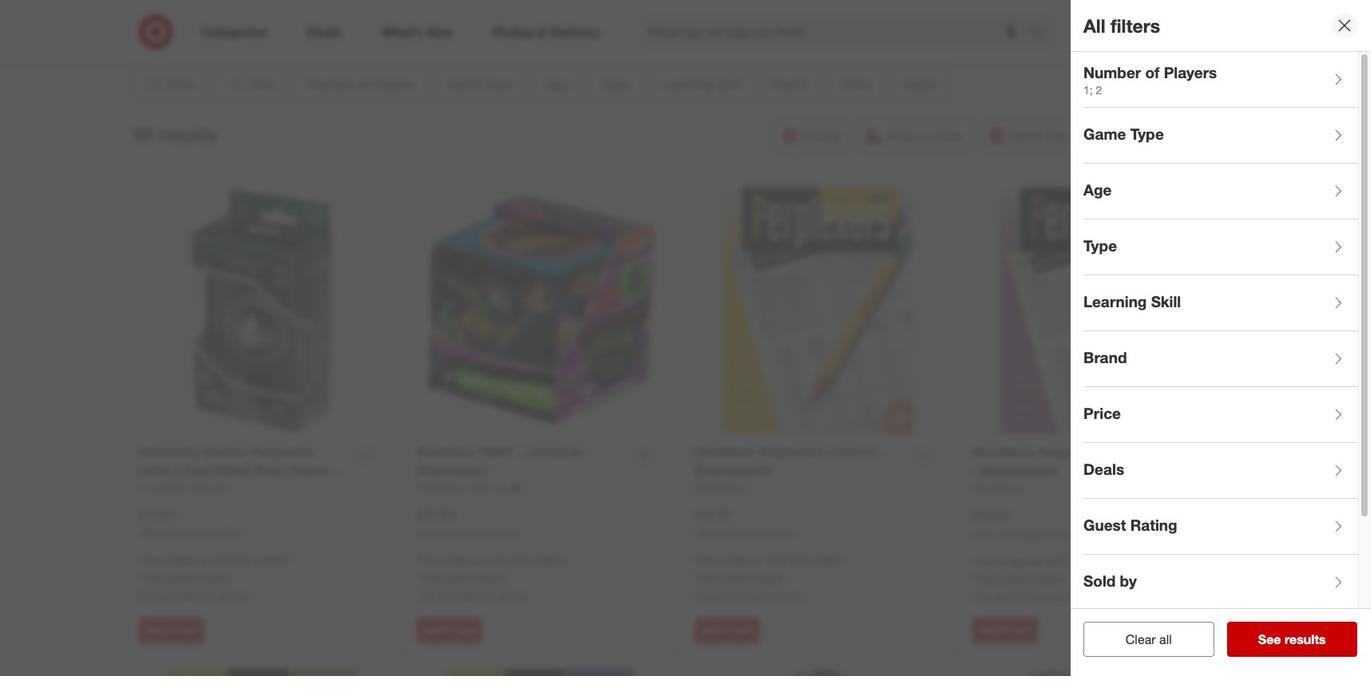 Task type: describe. For each thing, give the bounding box(es) containing it.
What can we help you find? suggestions appear below search field
[[639, 14, 1034, 50]]

99 results
[[133, 123, 218, 145]]

learning skill button
[[1084, 276, 1359, 332]]

$14.87 when purchased online
[[139, 506, 241, 540]]

0 horizontal spatial $16.95 when purchased online
[[695, 506, 797, 540]]

price button
[[1084, 387, 1359, 443]]

learning
[[1084, 292, 1148, 310]]

advertisement region
[[200, 0, 1159, 37]]

results for 99 results
[[159, 123, 218, 145]]

sold by button
[[1084, 555, 1359, 611]]

search button
[[1023, 14, 1061, 53]]

deals
[[1084, 460, 1125, 478]]

brand button
[[1084, 332, 1359, 387]]

players
[[1165, 63, 1218, 81]]

price
[[1084, 404, 1122, 422]]

age button
[[1084, 164, 1359, 220]]

99
[[133, 123, 153, 145]]

purchased inside '$14.87 when purchased online'
[[167, 528, 212, 540]]

when inside $25.99 when purchased online
[[417, 528, 442, 540]]

type button
[[1084, 220, 1359, 276]]

game
[[1084, 124, 1127, 143]]

sponsored
[[1112, 38, 1159, 50]]

1 horizontal spatial $16.95
[[973, 507, 1011, 523]]

see results button
[[1228, 622, 1358, 658]]

online inside $25.99 when purchased online
[[493, 528, 519, 540]]

game type
[[1084, 124, 1165, 143]]

search
[[1023, 25, 1061, 41]]

rating
[[1131, 516, 1178, 534]]

game type button
[[1084, 108, 1359, 164]]

all
[[1084, 14, 1106, 36]]

when inside '$14.87 when purchased online'
[[139, 528, 164, 540]]



Task type: vqa. For each thing, say whether or not it's contained in the screenshot.
Number of Players 1; 2
yes



Task type: locate. For each thing, give the bounding box(es) containing it.
1;
[[1084, 83, 1093, 97]]

orders*
[[255, 554, 291, 568], [533, 554, 569, 568], [811, 554, 847, 568], [1089, 555, 1125, 568]]

clear all
[[1126, 632, 1173, 648]]

filters
[[1111, 14, 1161, 36]]

1 vertical spatial type
[[1084, 236, 1118, 255]]

see
[[1259, 632, 1282, 648]]

exclusions apply. button
[[143, 570, 230, 586], [421, 570, 508, 586], [699, 570, 786, 586], [977, 571, 1064, 587]]

guest rating button
[[1084, 499, 1359, 555]]

online inside '$14.87 when purchased online'
[[215, 528, 241, 540]]

in
[[207, 590, 215, 603], [485, 590, 493, 603], [763, 590, 771, 603], [1041, 591, 1049, 604]]

0 vertical spatial results
[[159, 123, 218, 145]]

age
[[1084, 180, 1112, 199]]

online
[[215, 528, 241, 540], [493, 528, 519, 540], [771, 528, 797, 540], [1049, 528, 1075, 540]]

free
[[139, 554, 161, 568], [417, 554, 439, 568], [695, 554, 717, 568], [973, 555, 995, 568]]

shipping
[[164, 554, 207, 568], [442, 554, 485, 568], [720, 554, 763, 568], [998, 555, 1041, 568]]

results
[[159, 123, 218, 145], [1285, 632, 1327, 648]]

1 vertical spatial results
[[1285, 632, 1327, 648]]

type down "age"
[[1084, 236, 1118, 255]]

$25.99 when purchased online
[[417, 506, 519, 540]]

results right see
[[1285, 632, 1327, 648]]

*
[[139, 571, 143, 584], [417, 571, 421, 584], [695, 571, 699, 584], [973, 571, 977, 585]]

apply.
[[199, 571, 230, 584], [478, 571, 508, 584], [756, 571, 786, 584], [1034, 571, 1064, 585]]

with
[[210, 554, 231, 568], [488, 554, 509, 568], [766, 554, 787, 568], [1044, 555, 1065, 568]]

number of players 1; 2
[[1084, 63, 1218, 97]]

type inside button
[[1131, 124, 1165, 143]]

type inside button
[[1084, 236, 1118, 255]]

1 horizontal spatial $16.95 when purchased online
[[973, 507, 1075, 540]]

sold
[[1084, 572, 1116, 590]]

guest
[[1084, 516, 1127, 534]]

exclusions
[[143, 571, 196, 584], [421, 571, 474, 584], [699, 571, 752, 584], [977, 571, 1030, 585]]

$14.87
[[139, 506, 177, 522]]

all
[[1160, 632, 1173, 648]]

$25.99
[[417, 506, 455, 522]]

$16.95
[[695, 506, 733, 522], [973, 507, 1011, 523]]

learning skill
[[1084, 292, 1182, 310]]

purchased inside $25.99 when purchased online
[[445, 528, 490, 540]]

stores
[[218, 590, 249, 603], [496, 590, 527, 603], [774, 590, 805, 603], [1052, 591, 1083, 604]]

skill
[[1152, 292, 1182, 310]]

results right 99
[[159, 123, 218, 145]]

available
[[160, 590, 203, 603], [438, 590, 481, 603], [716, 590, 759, 603], [994, 591, 1038, 604]]

$35
[[234, 554, 252, 568], [512, 554, 530, 568], [790, 554, 808, 568], [1068, 555, 1086, 568]]

0 horizontal spatial $16.95
[[695, 506, 733, 522]]

2
[[1097, 83, 1103, 97]]

results inside button
[[1285, 632, 1327, 648]]

guest rating
[[1084, 516, 1178, 534]]

0 vertical spatial type
[[1131, 124, 1165, 143]]

number
[[1084, 63, 1142, 81]]

brand
[[1084, 348, 1128, 366]]

1 horizontal spatial results
[[1285, 632, 1327, 648]]

0 horizontal spatial results
[[159, 123, 218, 145]]

deals button
[[1084, 443, 1359, 499]]

type right game
[[1131, 124, 1165, 143]]

$16.95 when purchased online
[[695, 506, 797, 540], [973, 507, 1075, 540]]

all filters
[[1084, 14, 1161, 36]]

clear all button
[[1084, 622, 1215, 658]]

results for see results
[[1285, 632, 1327, 648]]

when
[[139, 528, 164, 540], [417, 528, 442, 540], [695, 528, 720, 540], [973, 528, 998, 540]]

not
[[139, 590, 157, 603], [417, 590, 435, 603], [695, 590, 713, 603], [973, 591, 991, 604]]

clear
[[1126, 632, 1157, 648]]

free shipping with $35 orders* * exclusions apply. not available in stores
[[139, 554, 291, 603], [417, 554, 569, 603], [695, 554, 847, 603], [973, 555, 1125, 604]]

see results
[[1259, 632, 1327, 648]]

purchased
[[167, 528, 212, 540], [445, 528, 490, 540], [723, 528, 768, 540], [1001, 528, 1046, 540]]

of
[[1146, 63, 1160, 81]]

1 horizontal spatial type
[[1131, 124, 1165, 143]]

0 horizontal spatial type
[[1084, 236, 1118, 255]]

type
[[1131, 124, 1165, 143], [1084, 236, 1118, 255]]

by
[[1121, 572, 1138, 590]]

sold by
[[1084, 572, 1138, 590]]

all filters dialog
[[1071, 0, 1371, 677]]



